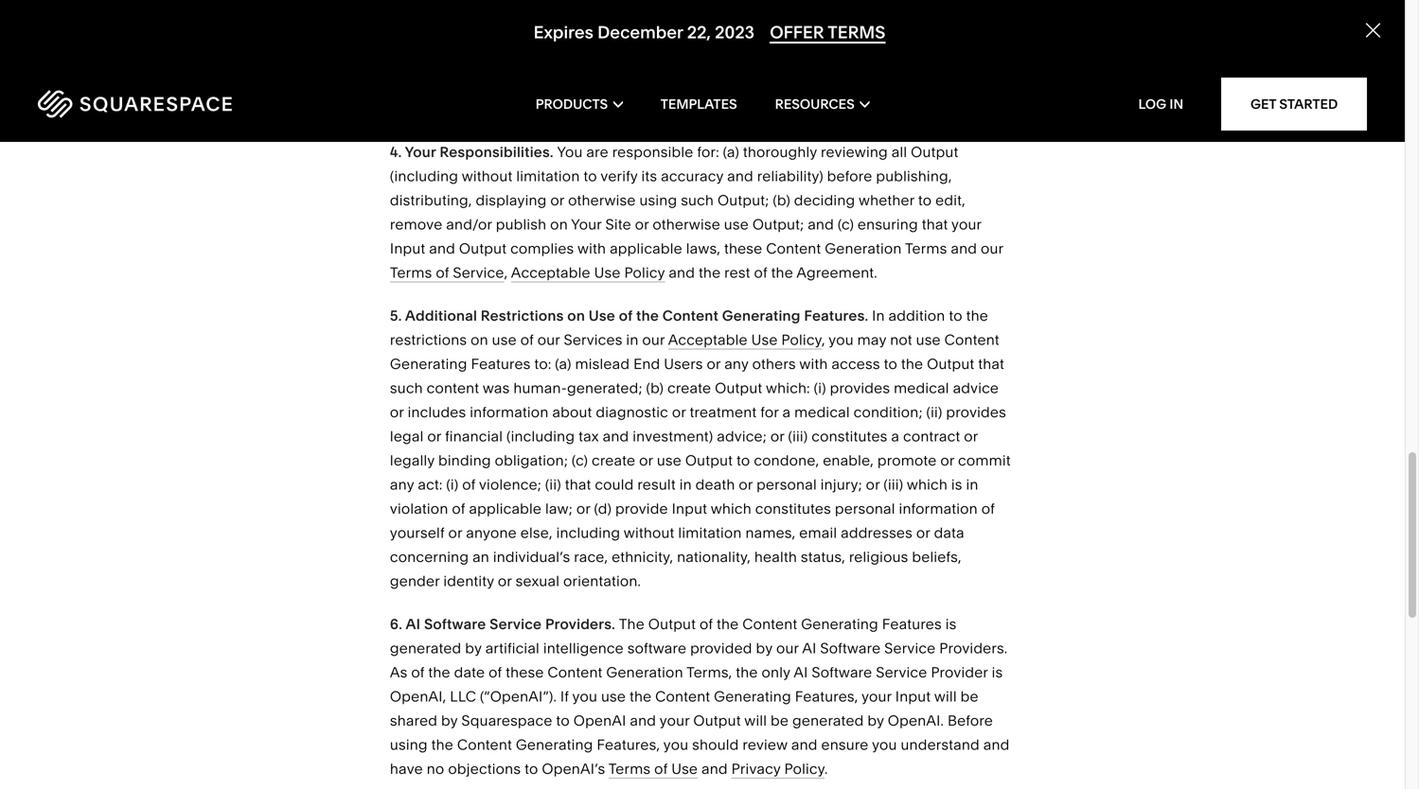 Task type: locate. For each thing, give the bounding box(es) containing it.
any down "legally"
[[390, 476, 414, 494]]

before
[[827, 167, 872, 185]]

your down under
[[719, 100, 749, 118]]

providers. up provider
[[940, 640, 1008, 657]]

all inside you are responsible for: (a) thoroughly reviewing all output (including without limitation to verify its accuracy and reliability) before publishing, distributing, displaying or otherwise using such output; (b) deciding whether to edit, remove and/or publish on your site or otherwise use output; and (c) ensuring that your input and output complies with applicable laws, these content generation terms and our terms of service , acceptable use policy and the rest of the agreement.
[[892, 143, 907, 161]]

provided
[[690, 640, 752, 657]]

shared
[[390, 712, 438, 730]]

4.
[[390, 143, 402, 161]]

create
[[668, 379, 711, 397], [592, 452, 636, 469]]

0 horizontal spatial will
[[745, 712, 767, 730]]

content
[[427, 379, 479, 397]]

content
[[911, 28, 966, 45], [766, 240, 821, 257], [663, 307, 719, 325], [945, 331, 1000, 349], [743, 616, 798, 633], [548, 664, 603, 682], [655, 688, 710, 706], [457, 736, 512, 754]]

1 vertical spatial (iii)
[[884, 476, 904, 494]]

0 horizontal spatial (i)
[[446, 476, 459, 494]]

main content containing expires
[[0, 0, 1419, 781]]

owner
[[636, 100, 679, 118]]

0 horizontal spatial information
[[470, 404, 549, 421]]

0 horizontal spatial in
[[872, 307, 885, 325]]

0 vertical spatial that
[[922, 216, 948, 233]]

religious
[[849, 548, 909, 566]]

1 horizontal spatial generated
[[793, 712, 864, 730]]

to right addition
[[949, 307, 963, 325]]

(b)
[[773, 192, 791, 209], [646, 379, 664, 397]]

1 horizontal spatial otherwise
[[653, 216, 720, 233]]

1 horizontal spatial any
[[699, 52, 723, 69]]

terms of use link
[[609, 761, 698, 779]]

1 vertical spatial is
[[946, 616, 957, 633]]

laws, inside you are responsible for: (a) thoroughly reviewing all output (including without limitation to verify its accuracy and reliability) before publishing, distributing, displaying or otherwise using such output; (b) deciding whether to edit, remove and/or publish on your site or otherwise use output; and (c) ensuring that your input and output complies with applicable laws, these content generation terms and our terms of service , acceptable use policy and the rest of the agreement.
[[686, 240, 721, 257]]

(iii) up condone,
[[788, 428, 808, 445]]

1 vertical spatial any
[[725, 355, 749, 373]]

your
[[405, 143, 436, 161], [571, 216, 602, 233]]

information up data
[[899, 500, 978, 518]]

applicable inside , you may not use content generating features to: (a) mislead end users or any others with access to the output that such content was human-generated; (b) create output which: (i) provides medical advice or includes information about diagnostic or treatment for a medical condition; (ii) provides legal or financial (including tax and investment) advice; or (iii) constitutes a contract or legally binding obligation; (c) create or use output to condone, enable, promote or commit any act: (i) of violence; (ii) that could result in death or personal injury; or (iii) which is in violation of applicable law; or (d) provide input which constitutes personal information of yourself or anyone else, including without limitation names, email addresses or data concerning an individual's race, ethnicity, nationality, health status, religious beliefs, gender identity or sexual orientation.
[[469, 500, 542, 518]]

squarespace,
[[458, 100, 552, 118]]

without inside , you may not use content generating features to: (a) mislead end users or any others with access to the output that such content was human-generated; (b) create output which: (i) provides medical advice or includes information about diagnostic or treatment for a medical condition; (ii) provides legal or financial (including tax and investment) advice; or (iii) constitutes a contract or legally binding obligation; (c) create or use output to condone, enable, promote or commit any act: (i) of violence; (ii) that could result in death or personal injury; or (iii) which is in violation of applicable law; or (d) provide input which constitutes personal information of yourself or anyone else, including without limitation names, email addresses or data concerning an individual's race, ethnicity, nationality, health status, religious beliefs, gender identity or sexual orientation.
[[624, 524, 675, 542]]

be inside subject to the provisions of these content generation terms and notwithstanding any provision to the contrary in our , to the extent output may be owned under applicable laws, as between you and squarespace, you are the owner of all your input and output.
[[660, 76, 678, 94]]

get
[[1251, 96, 1277, 112]]

in addition to the restrictions on use of our services in our
[[390, 307, 992, 349]]

is up provider
[[946, 616, 957, 633]]

acceptable up users
[[668, 331, 748, 349]]

0 horizontal spatial otherwise
[[568, 192, 636, 209]]

these up ("openai").
[[506, 664, 544, 682]]

the output of the content generating features is generated by artificial intelligence software provided by our ai software service providers. as of the date of these content generation terms, the only ai software service provider is openai, llc ("openai"). if you use the content generating features, your input will be shared by squarespace to openai and your output will be generated by openai. before using the content generating features, you should review and ensure you understand and have no objections to openai's
[[390, 616, 1014, 778]]

1 horizontal spatial features
[[882, 616, 942, 633]]

0 vertical spatial provides
[[830, 379, 890, 397]]

providers.
[[545, 616, 615, 633], [940, 640, 1008, 657]]

the
[[751, 28, 773, 45], [811, 52, 833, 69], [504, 76, 526, 94], [610, 100, 633, 118], [699, 264, 721, 281], [771, 264, 793, 281], [636, 307, 659, 325], [966, 307, 988, 325], [901, 355, 923, 373], [717, 616, 739, 633], [428, 664, 450, 682], [736, 664, 758, 682], [630, 688, 652, 706], [431, 736, 454, 754]]

output up software
[[648, 616, 696, 633]]

information
[[470, 404, 549, 421], [899, 500, 978, 518]]

be
[[660, 76, 678, 94], [961, 688, 979, 706], [771, 712, 789, 730]]

0 horizontal spatial using
[[390, 736, 428, 754]]

0 vertical spatial (c)
[[838, 216, 854, 233]]

a right for on the bottom of page
[[783, 404, 791, 421]]

these up contrary
[[869, 28, 907, 45]]

be up review
[[771, 712, 789, 730]]

using
[[640, 192, 677, 209], [390, 736, 428, 754]]

1 vertical spatial medical
[[795, 404, 850, 421]]

distributing,
[[390, 192, 472, 209]]

constitutes
[[812, 428, 888, 445], [755, 500, 831, 518]]

0 vertical spatial information
[[470, 404, 549, 421]]

that down 'edit,'
[[922, 216, 948, 233]]

the up no
[[431, 736, 454, 754]]

1 vertical spatial applicable
[[610, 240, 683, 257]]

0 horizontal spatial (c)
[[572, 452, 588, 469]]

extent
[[530, 76, 572, 94]]

1 vertical spatial features
[[882, 616, 942, 633]]

and right tax at the left
[[603, 428, 629, 445]]

generating down 'only'
[[714, 688, 791, 706]]

(c) down tax at the left
[[572, 452, 588, 469]]

obligation;
[[495, 452, 568, 469]]

1 horizontal spatial (c)
[[838, 216, 854, 233]]

(iii) down promote
[[884, 476, 904, 494]]

output up products
[[576, 76, 624, 94]]

2023
[[715, 22, 755, 42]]

1 vertical spatial these
[[724, 240, 763, 257]]

content up advice
[[945, 331, 1000, 349]]

the left the "date"
[[428, 664, 450, 682]]

are left owner
[[585, 100, 607, 118]]

on up services
[[567, 307, 585, 325]]

1 horizontal spatial (including
[[507, 428, 575, 445]]

1 vertical spatial such
[[390, 379, 423, 397]]

0 horizontal spatial ,
[[479, 76, 483, 94]]

applicable down site
[[610, 240, 683, 257]]

in left addition
[[872, 307, 885, 325]]

content up objections
[[457, 736, 512, 754]]

1 vertical spatial in
[[872, 307, 885, 325]]

use up openai
[[601, 688, 626, 706]]

(ii) up law;
[[545, 476, 561, 494]]

1 vertical spatial (i)
[[446, 476, 459, 494]]

constitutes up enable,
[[812, 428, 888, 445]]

injury;
[[821, 476, 862, 494]]

subject
[[678, 28, 730, 45]]

1 vertical spatial laws,
[[686, 240, 721, 257]]

,
[[479, 76, 483, 94], [504, 264, 508, 281], [822, 331, 825, 349]]

without up ethnicity,
[[624, 524, 675, 542]]

0 horizontal spatial applicable
[[469, 500, 542, 518]]

individual's
[[493, 548, 570, 566]]

, up restrictions
[[504, 264, 508, 281]]

2 vertical spatial these
[[506, 664, 544, 682]]

publishing,
[[876, 167, 952, 185]]

addition
[[889, 307, 945, 325]]

, inside , you may not use content generating features to: (a) mislead end users or any others with access to the output that such content was human-generated; (b) create output which: (i) provides medical advice or includes information about diagnostic or treatment for a medical condition; (ii) provides legal or financial (including tax and investment) advice; or (iii) constitutes a contract or legally binding obligation; (c) create or use output to condone, enable, promote or commit any act: (i) of violence; (ii) that could result in death or personal injury; or (iii) which is in violation of applicable law; or (d) provide input which constitutes personal information of yourself or anyone else, including without limitation names, email addresses or data concerning an individual's race, ethnicity, nationality, health status, religious beliefs, gender identity or sexual orientation.
[[822, 331, 825, 349]]

2 vertical spatial software
[[812, 664, 872, 682]]

0 vertical spatial personal
[[757, 476, 817, 494]]

providers. up intelligence
[[545, 616, 615, 633]]

2 vertical spatial ai
[[794, 664, 808, 682]]

1 vertical spatial ai
[[802, 640, 817, 657]]

1 vertical spatial (c)
[[572, 452, 588, 469]]

diagnostic
[[596, 404, 668, 421]]

any up 'owned'
[[699, 52, 723, 69]]

are inside you are responsible for: (a) thoroughly reviewing all output (including without limitation to verify its accuracy and reliability) before publishing, distributing, displaying or otherwise using such output; (b) deciding whether to edit, remove and/or publish on your site or otherwise use output; and (c) ensuring that your input and output complies with applicable laws, these content generation terms and our terms of service , acceptable use policy and the rest of the agreement.
[[587, 143, 609, 161]]

promote
[[878, 452, 937, 469]]

could
[[595, 476, 634, 494]]

owned
[[682, 76, 729, 94]]

0 horizontal spatial generation
[[428, 52, 505, 69]]

was
[[483, 379, 510, 397]]

1 vertical spatial all
[[892, 143, 907, 161]]

as
[[390, 664, 408, 682]]

1 vertical spatial (b)
[[646, 379, 664, 397]]

generation inside subject to the provisions of these content generation terms and notwithstanding any provision to the contrary in our , to the extent output may be owned under applicable laws, as between you and squarespace, you are the owner of all your input and output.
[[428, 52, 505, 69]]

generating inside , you may not use content generating features to: (a) mislead end users or any others with access to the output that such content was human-generated; (b) create output which: (i) provides medical advice or includes information about diagnostic or treatment for a medical condition; (ii) provides legal or financial (including tax and investment) advice; or (iii) constitutes a contract or legally binding obligation; (c) create or use output to condone, enable, promote or commit any act: (i) of violence; (ii) that could result in death or personal injury; or (iii) which is in violation of applicable law; or (d) provide input which constitutes personal information of yourself or anyone else, including without limitation names, email addresses or data concerning an individual's race, ethnicity, nationality, health status, religious beliefs, gender identity or sexual orientation.
[[390, 355, 467, 373]]

provisions
[[777, 28, 848, 45]]

remove
[[390, 216, 443, 233]]

be up before
[[961, 688, 979, 706]]

1 vertical spatial software
[[820, 640, 881, 657]]

(including up the distributing,
[[390, 167, 458, 185]]

content up the agreement. at the right top
[[766, 240, 821, 257]]

treatment
[[690, 404, 757, 421]]

not
[[890, 331, 913, 349]]

limitation down you
[[516, 167, 580, 185]]

1 vertical spatial limitation
[[678, 524, 742, 542]]

in inside in addition to the restrictions on use of our services in our
[[626, 331, 639, 349]]

ethnicity,
[[612, 548, 673, 566]]

1 vertical spatial provides
[[946, 404, 1006, 421]]

2 horizontal spatial generation
[[825, 240, 902, 257]]

1 horizontal spatial may
[[858, 331, 887, 349]]

ownership
[[455, 28, 531, 45]]

by down llc
[[441, 712, 458, 730]]

are inside subject to the provisions of these content generation terms and notwithstanding any provision to the contrary in our , to the extent output may be owned under applicable laws, as between you and squarespace, you are the owner of all your input and output.
[[585, 100, 607, 118]]

your left site
[[571, 216, 602, 233]]

0 vertical spatial will
[[934, 688, 957, 706]]

2 horizontal spatial ,
[[822, 331, 825, 349]]

squarespace logo image
[[38, 90, 232, 118]]

0 horizontal spatial that
[[565, 476, 591, 494]]

use
[[724, 216, 749, 233], [492, 331, 517, 349], [916, 331, 941, 349], [657, 452, 682, 469], [601, 688, 626, 706]]

with
[[578, 240, 606, 257], [800, 355, 828, 373]]

and/or
[[446, 216, 492, 233]]

ai right 'only'
[[794, 664, 808, 682]]

0 horizontal spatial personal
[[757, 476, 817, 494]]

1 horizontal spatial these
[[724, 240, 763, 257]]

using up have
[[390, 736, 428, 754]]

personal down condone,
[[757, 476, 817, 494]]

generated up as
[[390, 640, 462, 657]]

(including
[[390, 167, 458, 185], [507, 428, 575, 445]]

0 horizontal spatial acceptable
[[511, 264, 591, 281]]

and down before
[[984, 736, 1010, 754]]

1 vertical spatial otherwise
[[653, 216, 720, 233]]

1 horizontal spatial information
[[899, 500, 978, 518]]

the left owner
[[610, 100, 633, 118]]

are right you
[[587, 143, 609, 161]]

in inside in addition to the restrictions on use of our services in our
[[872, 307, 885, 325]]

anyone
[[466, 524, 517, 542]]

that up law;
[[565, 476, 591, 494]]

status,
[[801, 548, 846, 566]]

generation inside you are responsible for: (a) thoroughly reviewing all output (including without limitation to verify its accuracy and reliability) before publishing, distributing, displaying or otherwise using such output; (b) deciding whether to edit, remove and/or publish on your site or otherwise use output; and (c) ensuring that your input and output complies with applicable laws, these content generation terms and our terms of service , acceptable use policy and the rest of the agreement.
[[825, 240, 902, 257]]

, down features. at the top
[[822, 331, 825, 349]]

0 vertical spatial with
[[578, 240, 606, 257]]

1 vertical spatial (including
[[507, 428, 575, 445]]

by
[[465, 640, 482, 657], [756, 640, 773, 657], [441, 712, 458, 730], [868, 712, 884, 730]]

.
[[825, 761, 828, 778]]

output;
[[718, 192, 769, 209], [753, 216, 804, 233]]

(b) inside you are responsible for: (a) thoroughly reviewing all output (including without limitation to verify its accuracy and reliability) before publishing, distributing, displaying or otherwise using such output; (b) deciding whether to edit, remove and/or publish on your site or otherwise use output; and (c) ensuring that your input and output complies with applicable laws, these content generation terms and our terms of service , acceptable use policy and the rest of the agreement.
[[773, 192, 791, 209]]

laws,
[[853, 76, 887, 94], [686, 240, 721, 257]]

applicable inside you are responsible for: (a) thoroughly reviewing all output (including without limitation to verify its accuracy and reliability) before publishing, distributing, displaying or otherwise using such output; (b) deciding whether to edit, remove and/or publish on your site or otherwise use output; and (c) ensuring that your input and output complies with applicable laws, these content generation terms and our terms of service , acceptable use policy and the rest of the agreement.
[[610, 240, 683, 257]]

all
[[700, 100, 715, 118], [892, 143, 907, 161]]

ai right 6. on the bottom left of page
[[406, 616, 421, 633]]

1 vertical spatial ,
[[504, 264, 508, 281]]

limitation up nationality,
[[678, 524, 742, 542]]

terms,
[[687, 664, 732, 682]]

on inside in addition to the restrictions on use of our services in our
[[471, 331, 488, 349]]

1 vertical spatial are
[[587, 143, 609, 161]]

0 vertical spatial features
[[471, 355, 531, 373]]

(a)
[[723, 143, 739, 161], [555, 355, 572, 373]]

use inside in addition to the restrictions on use of our services in our
[[492, 331, 517, 349]]

1 horizontal spatial your
[[571, 216, 602, 233]]

of inside in addition to the restrictions on use of our services in our
[[520, 331, 534, 349]]

features inside the output of the content generating features is generated by artificial intelligence software provided by our ai software service providers. as of the date of these content generation terms, the only ai software service provider is openai, llc ("openai"). if you use the content generating features, your input will be shared by squarespace to openai and your output will be generated by openai. before using the content generating features, you should review and ensure you understand and have no objections to openai's
[[882, 616, 942, 633]]

expires december 22, 2023
[[534, 22, 755, 42]]

1 vertical spatial generation
[[825, 240, 902, 257]]

terms inside subject to the provisions of these content generation terms and notwithstanding any provision to the contrary in our , to the extent output may be owned under applicable laws, as between you and squarespace, you are the owner of all your input and output.
[[508, 52, 550, 69]]

, up squarespace,
[[479, 76, 483, 94]]

generating up openai's
[[516, 736, 593, 754]]

1 vertical spatial output.
[[822, 100, 873, 118]]

medical up condition;
[[894, 379, 949, 397]]

1 horizontal spatial such
[[681, 192, 714, 209]]

, you may not use content generating features to: (a) mislead end users or any others with access to the output that such content was human-generated; (b) create output which: (i) provides medical advice or includes information about diagnostic or treatment for a medical condition; (ii) provides legal or financial (including tax and investment) advice; or (iii) constitutes a contract or legally binding obligation; (c) create or use output to condone, enable, promote or commit any act: (i) of violence; (ii) that could result in death or personal injury; or (iii) which is in violation of applicable law; or (d) provide input which constitutes personal information of yourself or anyone else, including without limitation names, email addresses or data concerning an individual's race, ethnicity, nationality, health status, religious beliefs, gender identity or sexual orientation.
[[390, 331, 1015, 590]]

1 vertical spatial will
[[745, 712, 767, 730]]

2 vertical spatial ,
[[822, 331, 825, 349]]

0 vertical spatial may
[[627, 76, 656, 94]]

will down provider
[[934, 688, 957, 706]]

and down deciding
[[808, 216, 834, 233]]

you right if
[[572, 688, 598, 706]]

input inside you are responsible for: (a) thoroughly reviewing all output (including without limitation to verify its accuracy and reliability) before publishing, distributing, displaying or otherwise using such output; (b) deciding whether to edit, remove and/or publish on your site or otherwise use output; and (c) ensuring that your input and output complies with applicable laws, these content generation terms and our terms of service , acceptable use policy and the rest of the agreement.
[[390, 240, 426, 257]]

advice
[[953, 379, 999, 397]]

and
[[592, 28, 618, 45], [554, 52, 580, 69], [428, 100, 454, 118], [792, 100, 818, 118], [727, 167, 754, 185], [808, 216, 834, 233], [429, 240, 455, 257], [951, 240, 977, 257], [669, 264, 695, 281], [603, 428, 629, 445], [630, 712, 656, 730], [791, 736, 818, 754], [984, 736, 1010, 754], [702, 761, 728, 778]]

0 horizontal spatial provides
[[830, 379, 890, 397]]

0 vertical spatial be
[[660, 76, 678, 94]]

1 vertical spatial using
[[390, 736, 428, 754]]

for
[[761, 404, 779, 421]]

1 horizontal spatial acceptable use policy link
[[668, 331, 822, 350]]

0 horizontal spatial limitation
[[516, 167, 580, 185]]

generated
[[390, 640, 462, 657], [793, 712, 864, 730]]

review
[[743, 736, 788, 754]]

1 vertical spatial features,
[[597, 736, 660, 754]]

tax
[[579, 428, 599, 445]]

1 vertical spatial policy
[[782, 331, 822, 349]]

1 vertical spatial your
[[571, 216, 602, 233]]

0 vertical spatial in
[[1170, 96, 1184, 112]]

an
[[473, 548, 490, 566]]

which down promote
[[907, 476, 948, 494]]

your
[[719, 100, 749, 118], [952, 216, 982, 233], [862, 688, 892, 706], [660, 712, 690, 730]]

(d)
[[594, 500, 612, 518]]

subject to the provisions of these content generation terms and notwithstanding any provision to the contrary in our , to the extent output may be owned under applicable laws, as between you and squarespace, you are the owner of all your input and output.
[[428, 28, 1003, 118]]

1 vertical spatial that
[[978, 355, 1005, 373]]

additional
[[405, 307, 477, 325]]

the down provisions
[[811, 52, 833, 69]]

1 horizontal spatial (i)
[[814, 379, 826, 397]]

displaying
[[476, 192, 547, 209]]

service inside you are responsible for: (a) thoroughly reviewing all output (including without limitation to verify its accuracy and reliability) before publishing, distributing, displaying or otherwise using such output; (b) deciding whether to edit, remove and/or publish on your site or otherwise use output; and (c) ensuring that your input and output complies with applicable laws, these content generation terms and our terms of service , acceptable use policy and the rest of the agreement.
[[453, 264, 504, 281]]

products
[[536, 96, 608, 112]]

create down users
[[668, 379, 711, 397]]

ai
[[406, 616, 421, 633], [802, 640, 817, 657], [794, 664, 808, 682]]

ensuring
[[858, 216, 918, 233]]

with up "which:"
[[800, 355, 828, 373]]

1 vertical spatial personal
[[835, 500, 895, 518]]

of
[[535, 28, 548, 45], [852, 28, 865, 45], [683, 100, 696, 118], [436, 264, 449, 281], [754, 264, 768, 281], [619, 307, 633, 325], [520, 331, 534, 349], [462, 476, 476, 494], [452, 500, 465, 518], [982, 500, 995, 518], [700, 616, 713, 633], [411, 664, 425, 682], [489, 664, 502, 682], [654, 761, 668, 778]]

(b) down reliability)
[[773, 192, 791, 209]]

(i) right "which:"
[[814, 379, 826, 397]]

1 horizontal spatial ,
[[504, 264, 508, 281]]

1 horizontal spatial be
[[771, 712, 789, 730]]

in down 5. additional restrictions on use of the content generating features.
[[626, 331, 639, 349]]

use
[[594, 264, 621, 281], [589, 307, 615, 325], [751, 331, 778, 349], [672, 761, 698, 778]]

(ii) up contract
[[927, 404, 943, 421]]

addresses
[[841, 524, 913, 542]]

0 vertical spatial software
[[424, 616, 486, 633]]

main content
[[0, 0, 1419, 781]]

to left verify
[[584, 167, 597, 185]]

22,
[[687, 22, 711, 42]]

0 vertical spatial (i)
[[814, 379, 826, 397]]

0 horizontal spatial your
[[405, 143, 436, 161]]

the inside in addition to the restrictions on use of our services in our
[[966, 307, 988, 325]]

constitutes up names,
[[755, 500, 831, 518]]

the right addition
[[966, 307, 988, 325]]

date
[[454, 664, 485, 682]]

log             in link
[[1139, 96, 1184, 112]]

should
[[692, 736, 739, 754]]

output
[[576, 76, 624, 94], [911, 143, 959, 161], [459, 240, 507, 257], [927, 355, 975, 373], [715, 379, 763, 397], [685, 452, 733, 469], [648, 616, 696, 633], [693, 712, 741, 730]]

0 vertical spatial ,
[[479, 76, 483, 94]]

1 horizontal spatial all
[[892, 143, 907, 161]]

content inside , you may not use content generating features to: (a) mislead end users or any others with access to the output that such content was human-generated; (b) create output which: (i) provides medical advice or includes information about diagnostic or treatment for a medical condition; (ii) provides legal or financial (including tax and investment) advice; or (iii) constitutes a contract or legally binding obligation; (c) create or use output to condone, enable, promote or commit any act: (i) of violence; (ii) that could result in death or personal injury; or (iii) which is in violation of applicable law; or (d) provide input which constitutes personal information of yourself or anyone else, including without limitation names, email addresses or data concerning an individual's race, ethnicity, nationality, health status, religious beliefs, gender identity or sexual orientation.
[[945, 331, 1000, 349]]

legally
[[390, 452, 435, 469]]

0 vertical spatial ai
[[406, 616, 421, 633]]

0 vertical spatial (iii)
[[788, 428, 808, 445]]

using inside the output of the content generating features is generated by artificial intelligence software provided by our ai software service providers. as of the date of these content generation terms, the only ai software service provider is openai, llc ("openai"). if you use the content generating features, your input will be shared by squarespace to openai and your output will be generated by openai. before using the content generating features, you should review and ensure you understand and have no objections to openai's
[[390, 736, 428, 754]]

(b) inside , you may not use content generating features to: (a) mislead end users or any others with access to the output that such content was human-generated; (b) create output which: (i) provides medical advice or includes information about diagnostic or treatment for a medical condition; (ii) provides legal or financial (including tax and investment) advice; or (iii) constitutes a contract or legally binding obligation; (c) create or use output to condone, enable, promote or commit any act: (i) of violence; (ii) that could result in death or personal injury; or (iii) which is in violation of applicable law; or (d) provide input which constitutes personal information of yourself or anyone else, including without limitation names, email addresses or data concerning an individual's race, ethnicity, nationality, health status, religious beliefs, gender identity or sexual orientation.
[[646, 379, 664, 397]]

generation inside the output of the content generating features is generated by artificial intelligence software provided by our ai software service providers. as of the date of these content generation terms, the only ai software service provider is openai, llc ("openai"). if you use the content generating features, your input will be shared by squarespace to openai and your output will be generated by openai. before using the content generating features, you should review and ensure you understand and have no objections to openai's
[[606, 664, 683, 682]]

to:
[[534, 355, 551, 373]]

use inside you are responsible for: (a) thoroughly reviewing all output (including without limitation to verify its accuracy and reliability) before publishing, distributing, displaying or otherwise using such output; (b) deciding whether to edit, remove and/or publish on your site or otherwise use output; and (c) ensuring that your input and output complies with applicable laws, these content generation terms and our terms of service , acceptable use policy and the rest of the agreement.
[[724, 216, 749, 233]]

on up complies
[[550, 216, 568, 233]]

and up 'thoroughly' at the top
[[792, 100, 818, 118]]

which
[[907, 476, 948, 494], [711, 500, 752, 518]]

0 vertical spatial policy
[[624, 264, 665, 281]]

to down if
[[556, 712, 570, 730]]

1 horizontal spatial with
[[800, 355, 828, 373]]

use up 5. additional restrictions on use of the content generating features.
[[594, 264, 621, 281]]

your inside you are responsible for: (a) thoroughly reviewing all output (including without limitation to verify its accuracy and reliability) before publishing, distributing, displaying or otherwise using such output; (b) deciding whether to edit, remove and/or publish on your site or otherwise use output; and (c) ensuring that your input and output complies with applicable laws, these content generation terms and our terms of service , acceptable use policy and the rest of the agreement.
[[952, 216, 982, 233]]

0 vertical spatial such
[[681, 192, 714, 209]]



Task type: describe. For each thing, give the bounding box(es) containing it.
to left openai's
[[525, 761, 538, 778]]

responsibilities.
[[440, 143, 554, 161]]

restrictions
[[390, 331, 467, 349]]

complies
[[510, 240, 574, 257]]

0 horizontal spatial which
[[711, 500, 752, 518]]

products button
[[536, 66, 623, 142]]

llc
[[450, 688, 476, 706]]

mislead
[[575, 355, 630, 373]]

(a) inside , you may not use content generating features to: (a) mislead end users or any others with access to the output that such content was human-generated; (b) create output which: (i) provides medical advice or includes information about diagnostic or treatment for a medical condition; (ii) provides legal or financial (including tax and investment) advice; or (iii) constitutes a contract or legally binding obligation; (c) create or use output to condone, enable, promote or commit any act: (i) of violence; (ii) that could result in death or personal injury; or (iii) which is in violation of applicable law; or (d) provide input which constitutes personal information of yourself or anyone else, including without limitation names, email addresses or data concerning an individual's race, ethnicity, nationality, health status, religious beliefs, gender identity or sexual orientation.
[[555, 355, 572, 373]]

such inside you are responsible for: (a) thoroughly reviewing all output (including without limitation to verify its accuracy and reliability) before publishing, distributing, displaying or otherwise using such output; (b) deciding whether to edit, remove and/or publish on your site or otherwise use output; and (c) ensuring that your input and output complies with applicable laws, these content generation terms and our terms of service , acceptable use policy and the rest of the agreement.
[[681, 192, 714, 209]]

you inside , you may not use content generating features to: (a) mislead end users or any others with access to the output that such content was human-generated; (b) create output which: (i) provides medical advice or includes information about diagnostic or treatment for a medical condition; (ii) provides legal or financial (including tax and investment) advice; or (iii) constitutes a contract or legally binding obligation; (c) create or use output to condone, enable, promote or commit any act: (i) of violence; (ii) that could result in death or personal injury; or (iii) which is in violation of applicable law; or (d) provide input which constitutes personal information of yourself or anyone else, including without limitation names, email addresses or data concerning an individual's race, ethnicity, nationality, health status, religious beliefs, gender identity or sexual orientation.
[[829, 331, 854, 349]]

applicable inside subject to the provisions of these content generation terms and notwithstanding any provision to the contrary in our , to the extent output may be owned under applicable laws, as between you and squarespace, you are the owner of all your input and output.
[[777, 76, 849, 94]]

0 vertical spatial constitutes
[[812, 428, 888, 445]]

1 horizontal spatial personal
[[835, 500, 895, 518]]

content down intelligence
[[548, 664, 603, 682]]

output up "death"
[[685, 452, 733, 469]]

using inside you are responsible for: (a) thoroughly reviewing all output (including without limitation to verify its accuracy and reliability) before publishing, distributing, displaying or otherwise using such output; (b) deciding whether to edit, remove and/or publish on your site or otherwise use output; and (c) ensuring that your input and output complies with applicable laws, these content generation terms and our terms of service , acceptable use policy and the rest of the agreement.
[[640, 192, 677, 209]]

your up openai.
[[862, 688, 892, 706]]

openai
[[574, 712, 626, 730]]

content inside subject to the provisions of these content generation terms and notwithstanding any provision to the contrary in our , to the extent output may be owned under applicable laws, as between you and squarespace, you are the owner of all your input and output.
[[911, 28, 966, 45]]

responsible
[[612, 143, 694, 161]]

input inside subject to the provisions of these content generation terms and notwithstanding any provision to the contrary in our , to the extent output may be owned under applicable laws, as between you and squarespace, you are the owner of all your input and output.
[[753, 100, 788, 118]]

yourself
[[390, 524, 445, 542]]

violation
[[390, 500, 448, 518]]

december
[[598, 22, 683, 42]]

by up the ensure
[[868, 712, 884, 730]]

use up services
[[589, 307, 615, 325]]

1 vertical spatial acceptable
[[668, 331, 748, 349]]

these inside you are responsible for: (a) thoroughly reviewing all output (including without limitation to verify its accuracy and reliability) before publishing, distributing, displaying or otherwise using such output; (b) deciding whether to edit, remove and/or publish on your site or otherwise use output; and (c) ensuring that your input and output complies with applicable laws, these content generation terms and our terms of service , acceptable use policy and the rest of the agreement.
[[724, 240, 763, 257]]

(including inside you are responsible for: (a) thoroughly reviewing all output (including without limitation to verify its accuracy and reliability) before publishing, distributing, displaying or otherwise using such output; (b) deciding whether to edit, remove and/or publish on your site or otherwise use output; and (c) ensuring that your input and output complies with applicable laws, these content generation terms and our terms of service , acceptable use policy and the rest of the agreement.
[[390, 167, 458, 185]]

artificial
[[485, 640, 540, 657]]

notwithstanding
[[584, 52, 695, 69]]

1 vertical spatial output;
[[753, 216, 804, 233]]

use down addition
[[916, 331, 941, 349]]

openai's
[[542, 761, 605, 778]]

laws, inside subject to the provisions of these content generation terms and notwithstanding any provision to the contrary in our , to the extent output may be owned under applicable laws, as between you and squarespace, you are the owner of all your input and output.
[[853, 76, 887, 94]]

(a) inside you are responsible for: (a) thoroughly reviewing all output (including without limitation to verify its accuracy and reliability) before publishing, distributing, displaying or otherwise using such output; (b) deciding whether to edit, remove and/or publish on your site or otherwise use output; and (c) ensuring that your input and output complies with applicable laws, these content generation terms and our terms of service , acceptable use policy and the rest of the agreement.
[[723, 143, 739, 161]]

commit
[[958, 452, 1011, 469]]

in right result
[[680, 476, 692, 494]]

its
[[642, 167, 657, 185]]

binding
[[438, 452, 491, 469]]

privacy policy link
[[732, 761, 825, 779]]

for:
[[697, 143, 719, 161]]

0 vertical spatial a
[[783, 404, 791, 421]]

use up others in the right of the page
[[751, 331, 778, 349]]

1 vertical spatial be
[[961, 688, 979, 706]]

or up legal
[[390, 404, 404, 421]]

reviewing
[[821, 143, 888, 161]]

the up 'end'
[[636, 307, 659, 325]]

and left rest
[[669, 264, 695, 281]]

0 horizontal spatial output.
[[622, 28, 674, 45]]

started
[[1280, 96, 1338, 112]]

0 vertical spatial output;
[[718, 192, 769, 209]]

0 vertical spatial otherwise
[[568, 192, 636, 209]]

no
[[427, 761, 445, 778]]

1 horizontal spatial (iii)
[[884, 476, 904, 494]]

these inside the output of the content generating features is generated by artificial intelligence software provided by our ai software service providers. as of the date of these content generation terms, the only ai software service provider is openai, llc ("openai"). if you use the content generating features, your input will be shared by squarespace to openai and your output will be generated by openai. before using the content generating features, you should review and ensure you understand and have no objections to openai's
[[506, 664, 544, 682]]

the inside , you may not use content generating features to: (a) mislead end users or any others with access to the output that such content was human-generated; (b) create output which: (i) provides medical advice or includes information about diagnostic or treatment for a medical condition; (ii) provides legal or financial (including tax and investment) advice; or (iii) constitutes a contract or legally binding obligation; (c) create or use output to condone, enable, promote or commit any act: (i) of violence; (ii) that could result in death or personal injury; or (iii) which is in violation of applicable law; or (d) provide input which constitutes personal information of yourself or anyone else, including without limitation names, email addresses or data concerning an individual's race, ethnicity, nationality, health status, religious beliefs, gender identity or sexual orientation.
[[901, 355, 923, 373]]

to down not
[[884, 355, 898, 373]]

the up provided
[[717, 616, 739, 633]]

1 vertical spatial (ii)
[[545, 476, 561, 494]]

3.2. ownership of input and output.
[[428, 28, 674, 45]]

content up 'only'
[[743, 616, 798, 633]]

or right "displaying"
[[550, 192, 565, 209]]

, inside you are responsible for: (a) thoroughly reviewing all output (including without limitation to verify its accuracy and reliability) before publishing, distributing, displaying or otherwise using such output; (b) deciding whether to edit, remove and/or publish on your site or otherwise use output; and (c) ensuring that your input and output complies with applicable laws, these content generation terms and our terms of service , acceptable use policy and the rest of the agreement.
[[504, 264, 508, 281]]

all inside subject to the provisions of these content generation terms and notwithstanding any provision to the contrary in our , to the extent output may be owned under applicable laws, as between you and squarespace, you are the owner of all your input and output.
[[700, 100, 715, 118]]

is inside , you may not use content generating features to: (a) mislead end users or any others with access to the output that such content was human-generated; (b) create output which: (i) provides medical advice or includes information about diagnostic or treatment for a medical condition; (ii) provides legal or financial (including tax and investment) advice; or (iii) constitutes a contract or legally binding obligation; (c) create or use output to condone, enable, promote or commit any act: (i) of violence; (ii) that could result in death or personal injury; or (iii) which is in violation of applicable law; or (d) provide input which constitutes personal information of yourself or anyone else, including without limitation names, email addresses or data concerning an individual's race, ethnicity, nationality, health status, religious beliefs, gender identity or sexual orientation.
[[951, 476, 963, 494]]

services
[[564, 331, 623, 349]]

such inside , you may not use content generating features to: (a) mislead end users or any others with access to the output that such content was human-generated; (b) create output which: (i) provides medical advice or includes information about diagnostic or treatment for a medical condition; (ii) provides legal or financial (including tax and investment) advice; or (iii) constitutes a contract or legally binding obligation; (c) create or use output to condone, enable, promote or commit any act: (i) of violence; (ii) that could result in death or personal injury; or (iii) which is in violation of applicable law; or (d) provide input which constitutes personal information of yourself or anyone else, including without limitation names, email addresses or data concerning an individual's race, ethnicity, nationality, health status, religious beliefs, gender identity or sexual orientation.
[[390, 379, 423, 397]]

to down provisions
[[794, 52, 807, 69]]

financial
[[445, 428, 503, 445]]

or down contract
[[941, 452, 955, 469]]

result
[[638, 476, 676, 494]]

log             in
[[1139, 96, 1184, 112]]

output up should
[[693, 712, 741, 730]]

generated;
[[567, 379, 643, 397]]

human-
[[514, 379, 567, 397]]

0 vertical spatial generated
[[390, 640, 462, 657]]

in down commit
[[966, 476, 979, 494]]

provide
[[615, 500, 668, 518]]

0 horizontal spatial medical
[[795, 404, 850, 421]]

0 horizontal spatial features,
[[597, 736, 660, 754]]

without inside you are responsible for: (a) thoroughly reviewing all output (including without limitation to verify its accuracy and reliability) before publishing, distributing, displaying or otherwise using such output; (b) deciding whether to edit, remove and/or publish on your site or otherwise use output; and (c) ensuring that your input and output complies with applicable laws, these content generation terms and our terms of service , acceptable use policy and the rest of the agreement.
[[462, 167, 513, 185]]

and up terms of service "link"
[[429, 240, 455, 257]]

others
[[752, 355, 796, 373]]

0 vertical spatial your
[[405, 143, 436, 161]]

the up provision
[[751, 28, 773, 45]]

generating down status,
[[801, 616, 879, 633]]

our inside subject to the provisions of these content generation terms and notwithstanding any provision to the contrary in our , to the extent output may be owned under applicable laws, as between you and squarespace, you are the owner of all your input and output.
[[913, 52, 936, 69]]

get started link
[[1222, 78, 1367, 131]]

the left rest
[[699, 264, 721, 281]]

(c) inside you are responsible for: (a) thoroughly reviewing all output (including without limitation to verify its accuracy and reliability) before publishing, distributing, displaying or otherwise using such output; (b) deciding whether to edit, remove and/or publish on your site or otherwise use output; and (c) ensuring that your input and output complies with applicable laws, these content generation terms and our terms of service , acceptable use policy and the rest of the agreement.
[[838, 216, 854, 233]]

the left 'only'
[[736, 664, 758, 682]]

and inside , you may not use content generating features to: (a) mislead end users or any others with access to the output that such content was human-generated; (b) create output which: (i) provides medical advice or includes information about diagnostic or treatment for a medical condition; (ii) provides legal or financial (including tax and investment) advice; or (iii) constitutes a contract or legally binding obligation; (c) create or use output to condone, enable, promote or commit any act: (i) of violence; (ii) that could result in death or personal injury; or (iii) which is in violation of applicable law; or (d) provide input which constitutes personal information of yourself or anyone else, including without limitation names, email addresses or data concerning an individual's race, ethnicity, nationality, health status, religious beliefs, gender identity or sexual orientation.
[[603, 428, 629, 445]]

input up "extent" at left
[[552, 28, 588, 45]]

health
[[755, 548, 797, 566]]

or up commit
[[964, 428, 978, 445]]

or left sexual in the bottom of the page
[[498, 573, 512, 590]]

5.
[[390, 307, 402, 325]]

agreement.
[[797, 264, 878, 281]]

generating up the acceptable use policy
[[722, 307, 801, 325]]

output up treatment
[[715, 379, 763, 397]]

1 horizontal spatial a
[[891, 428, 900, 445]]

restrictions
[[481, 307, 564, 325]]

1 horizontal spatial provides
[[946, 404, 1006, 421]]

else,
[[521, 524, 553, 542]]

understand
[[901, 736, 980, 754]]

1 vertical spatial generated
[[793, 712, 864, 730]]

privacy
[[732, 761, 781, 778]]

or down for on the bottom of page
[[771, 428, 785, 445]]

terms up 5.
[[390, 264, 432, 281]]

and down expires
[[554, 52, 580, 69]]

and up the privacy policy "link"
[[791, 736, 818, 754]]

under
[[733, 76, 773, 94]]

(c) inside , you may not use content generating features to: (a) mislead end users or any others with access to the output that such content was human-generated; (b) create output which: (i) provides medical advice or includes information about diagnostic or treatment for a medical condition; (ii) provides legal or financial (including tax and investment) advice; or (iii) constitutes a contract or legally binding obligation; (c) create or use output to condone, enable, promote or commit any act: (i) of violence; (ii) that could result in death or personal injury; or (iii) which is in violation of applicable law; or (d) provide input which constitutes personal information of yourself or anyone else, including without limitation names, email addresses or data concerning an individual's race, ethnicity, nationality, health status, religious beliefs, gender identity or sexual orientation.
[[572, 452, 588, 469]]

output inside subject to the provisions of these content generation terms and notwithstanding any provision to the contrary in our , to the extent output may be owned under applicable laws, as between you and squarespace, you are the owner of all your input and output.
[[576, 76, 624, 94]]

may inside subject to the provisions of these content generation terms and notwithstanding any provision to the contrary in our , to the extent output may be owned under applicable laws, as between you and squarespace, you are the owner of all your input and output.
[[627, 76, 656, 94]]

to up squarespace,
[[486, 76, 500, 94]]

service up provider
[[885, 640, 936, 657]]

the down software
[[630, 688, 652, 706]]

to up provision
[[734, 28, 748, 45]]

your inside subject to the provisions of these content generation terms and notwithstanding any provision to the contrary in our , to the extent output may be owned under applicable laws, as between you and squarespace, you are the owner of all your input and output.
[[719, 100, 749, 118]]

reliability)
[[757, 167, 824, 185]]

resources button
[[775, 66, 870, 142]]

and right openai
[[630, 712, 656, 730]]

service up openai.
[[876, 664, 927, 682]]

terms down ensuring
[[905, 240, 947, 257]]

terms right openai's
[[609, 761, 651, 778]]

sexual
[[516, 573, 560, 590]]

the right rest
[[771, 264, 793, 281]]

0 horizontal spatial providers.
[[545, 616, 615, 633]]

0 horizontal spatial (iii)
[[788, 428, 808, 445]]

policy inside acceptable use policy link
[[782, 331, 822, 349]]

only
[[762, 664, 791, 682]]

as
[[891, 76, 907, 94]]

offer terms
[[770, 22, 886, 42]]

names,
[[746, 524, 796, 542]]

use inside the output of the content generating features is generated by artificial intelligence software provided by our ai software service providers. as of the date of these content generation terms, the only ai software service provider is openai, llc ("openai"). if you use the content generating features, your input will be shared by squarespace to openai and your output will be generated by openai. before using the content generating features, you should review and ensure you understand and have no objections to openai's
[[601, 688, 626, 706]]

templates
[[661, 96, 737, 112]]

providers. inside the output of the content generating features is generated by artificial intelligence software provided by our ai software service providers. as of the date of these content generation terms, the only ai software service provider is openai, llc ("openai"). if you use the content generating features, your input will be shared by squarespace to openai and your output will be generated by openai. before using the content generating features, you should review and ensure you understand and have no objections to openai's
[[940, 640, 1008, 657]]

or right users
[[707, 355, 721, 373]]

log
[[1139, 96, 1167, 112]]

2 vertical spatial any
[[390, 476, 414, 494]]

0 vertical spatial (ii)
[[927, 404, 943, 421]]

or right "injury;"
[[866, 476, 880, 494]]

or up investment)
[[672, 404, 686, 421]]

you up terms of use link
[[664, 736, 689, 754]]

get started
[[1251, 96, 1338, 112]]

including
[[556, 524, 620, 542]]

1 vertical spatial create
[[592, 452, 636, 469]]

0 vertical spatial create
[[668, 379, 711, 397]]

content up users
[[663, 307, 719, 325]]

gender
[[390, 573, 440, 590]]

output. inside subject to the provisions of these content generation terms and notwithstanding any provision to the contrary in our , to the extent output may be owned under applicable laws, as between you and squarespace, you are the owner of all your input and output.
[[822, 100, 873, 118]]

1 horizontal spatial will
[[934, 688, 957, 706]]

enable,
[[823, 452, 874, 469]]

1 vertical spatial acceptable use policy link
[[668, 331, 822, 350]]

and up the 4. your responsibilities.
[[428, 100, 454, 118]]

email
[[799, 524, 837, 542]]

1 horizontal spatial which
[[907, 476, 948, 494]]

content inside you are responsible for: (a) thoroughly reviewing all output (including without limitation to verify its accuracy and reliability) before publishing, distributing, displaying or otherwise using such output; (b) deciding whether to edit, remove and/or publish on your site or otherwise use output; and (c) ensuring that your input and output complies with applicable laws, these content generation terms and our terms of service , acceptable use policy and the rest of the agreement.
[[766, 240, 821, 257]]

policy inside you are responsible for: (a) thoroughly reviewing all output (including without limitation to verify its accuracy and reliability) before publishing, distributing, displaying or otherwise using such output; (b) deciding whether to edit, remove and/or publish on your site or otherwise use output; and (c) ensuring that your input and output complies with applicable laws, these content generation terms and our terms of service , acceptable use policy and the rest of the agreement.
[[624, 264, 665, 281]]

verify
[[601, 167, 638, 185]]

our inside you are responsible for: (a) thoroughly reviewing all output (including without limitation to verify its accuracy and reliability) before publishing, distributing, displaying or otherwise using such output; (b) deciding whether to edit, remove and/or publish on your site or otherwise use output; and (c) ensuring that your input and output complies with applicable laws, these content generation terms and our terms of service , acceptable use policy and the rest of the agreement.
[[981, 240, 1004, 257]]

condone,
[[754, 452, 819, 469]]

by up 'only'
[[756, 640, 773, 657]]

output up publishing,
[[911, 143, 959, 161]]

our inside the output of the content generating features is generated by artificial intelligence software provided by our ai software service providers. as of the date of these content generation terms, the only ai software service provider is openai, llc ("openai"). if you use the content generating features, your input will be shared by squarespace to openai and your output will be generated by openai. before using the content generating features, you should review and ensure you understand and have no objections to openai's
[[776, 640, 799, 657]]

beliefs,
[[912, 548, 962, 566]]

the
[[619, 616, 645, 633]]

output down and/or
[[459, 240, 507, 257]]

contrary
[[837, 52, 894, 69]]

acceptable inside you are responsible for: (a) thoroughly reviewing all output (including without limitation to verify its accuracy and reliability) before publishing, distributing, displaying or otherwise using such output; (b) deciding whether to edit, remove and/or publish on your site or otherwise use output; and (c) ensuring that your input and output complies with applicable laws, these content generation terms and our terms of service , acceptable use policy and the rest of the agreement.
[[511, 264, 591, 281]]

features inside , you may not use content generating features to: (a) mislead end users or any others with access to the output that such content was human-generated; (b) create output which: (i) provides medical advice or includes information about diagnostic or treatment for a medical condition; (ii) provides legal or financial (including tax and investment) advice; or (iii) constitutes a contract or legally binding obligation; (c) create or use output to condone, enable, promote or commit any act: (i) of violence; (ii) that could result in death or personal injury; or (iii) which is in violation of applicable law; or (d) provide input which constitutes personal information of yourself or anyone else, including without limitation names, email addresses or data concerning an individual's race, ethnicity, nationality, health status, religious beliefs, gender identity or sexual orientation.
[[471, 355, 531, 373]]

(b) for create
[[646, 379, 664, 397]]

your inside you are responsible for: (a) thoroughly reviewing all output (including without limitation to verify its accuracy and reliability) before publishing, distributing, displaying or otherwise using such output; (b) deciding whether to edit, remove and/or publish on your site or otherwise use output; and (c) ensuring that your input and output complies with applicable laws, these content generation terms and our terms of service , acceptable use policy and the rest of the agreement.
[[571, 216, 602, 233]]

any inside subject to the provisions of these content generation terms and notwithstanding any provision to the contrary in our , to the extent output may be owned under applicable laws, as between you and squarespace, you are the owner of all your input and output.
[[699, 52, 723, 69]]

to left 'edit,'
[[918, 192, 932, 209]]

1 vertical spatial on
[[567, 307, 585, 325]]

or up concerning
[[448, 524, 462, 542]]

in inside subject to the provisions of these content generation terms and notwithstanding any provision to the contrary in our , to the extent output may be owned under applicable laws, as between you and squarespace, you are the owner of all your input and output.
[[897, 52, 910, 69]]

by up the "date"
[[465, 640, 482, 657]]

these inside subject to the provisions of these content generation terms and notwithstanding any provision to the contrary in our , to the extent output may be owned under applicable laws, as between you and squarespace, you are the owner of all your input and output.
[[869, 28, 907, 45]]

you right between at the right of page
[[974, 76, 999, 94]]

1 vertical spatial constitutes
[[755, 500, 831, 518]]

squarespace logo link
[[38, 90, 304, 118]]

with inside you are responsible for: (a) thoroughly reviewing all output (including without limitation to verify its accuracy and reliability) before publishing, distributing, displaying or otherwise using such output; (b) deciding whether to edit, remove and/or publish on your site or otherwise use output; and (c) ensuring that your input and output complies with applicable laws, these content generation terms and our terms of service , acceptable use policy and the rest of the agreement.
[[578, 240, 606, 257]]

with inside , you may not use content generating features to: (a) mislead end users or any others with access to the output that such content was human-generated; (b) create output which: (i) provides medical advice or includes information about diagnostic or treatment for a medical condition; (ii) provides legal or financial (including tax and investment) advice; or (iii) constitutes a contract or legally binding obligation; (c) create or use output to condone, enable, promote or commit any act: (i) of violence; (ii) that could result in death or personal injury; or (iii) which is in violation of applicable law; or (d) provide input which constitutes personal information of yourself or anyone else, including without limitation names, email addresses or data concerning an individual's race, ethnicity, nationality, health status, religious beliefs, gender identity or sexual orientation.
[[800, 355, 828, 373]]

whether
[[859, 192, 915, 209]]

limitation inside you are responsible for: (a) thoroughly reviewing all output (including without limitation to verify its accuracy and reliability) before publishing, distributing, displaying or otherwise using such output; (b) deciding whether to edit, remove and/or publish on your site or otherwise use output; and (c) ensuring that your input and output complies with applicable laws, these content generation terms and our terms of service , acceptable use policy and the rest of the agreement.
[[516, 167, 580, 185]]

which:
[[766, 379, 810, 397]]

(including inside , you may not use content generating features to: (a) mislead end users or any others with access to the output that such content was human-generated; (b) create output which: (i) provides medical advice or includes information about diagnostic or treatment for a medical condition; (ii) provides legal or financial (including tax and investment) advice; or (iii) constitutes a contract or legally binding obligation; (c) create or use output to condone, enable, promote or commit any act: (i) of violence; (ii) that could result in death or personal injury; or (iii) which is in violation of applicable law; or (d) provide input which constitutes personal information of yourself or anyone else, including without limitation names, email addresses or data concerning an individual's race, ethnicity, nationality, health status, religious beliefs, gender identity or sexual orientation.
[[507, 428, 575, 445]]

law;
[[545, 500, 573, 518]]

2 vertical spatial is
[[992, 664, 1003, 682]]

may inside , you may not use content generating features to: (a) mislead end users or any others with access to the output that such content was human-generated; (b) create output which: (i) provides medical advice or includes information about diagnostic or treatment for a medical condition; (ii) provides legal or financial (including tax and investment) advice; or (iii) constitutes a contract or legally binding obligation; (c) create or use output to condone, enable, promote or commit any act: (i) of violence; (ii) that could result in death or personal injury; or (iii) which is in violation of applicable law; or (d) provide input which constitutes personal information of yourself or anyone else, including without limitation names, email addresses or data concerning an individual's race, ethnicity, nationality, health status, religious beliefs, gender identity or sexual orientation.
[[858, 331, 887, 349]]

use down investment)
[[657, 452, 682, 469]]

squarespace
[[462, 712, 553, 730]]

you down openai.
[[872, 736, 897, 754]]

and down 'thoroughly' at the top
[[727, 167, 754, 185]]

on inside you are responsible for: (a) thoroughly reviewing all output (including without limitation to verify its accuracy and reliability) before publishing, distributing, displaying or otherwise using such output; (b) deciding whether to edit, remove and/or publish on your site or otherwise use output; and (c) ensuring that your input and output complies with applicable laws, these content generation terms and our terms of service , acceptable use policy and the rest of the agreement.
[[550, 216, 568, 233]]

features.
[[804, 307, 869, 325]]

, inside subject to the provisions of these content generation terms and notwithstanding any provision to the contrary in our , to the extent output may be owned under applicable laws, as between you and squarespace, you are the owner of all your input and output.
[[479, 76, 483, 94]]

0 vertical spatial medical
[[894, 379, 949, 397]]

and up notwithstanding
[[592, 28, 618, 45]]

5. additional restrictions on use of the content generating features.
[[390, 307, 872, 325]]

use inside you are responsible for: (a) thoroughly reviewing all output (including without limitation to verify its accuracy and reliability) before publishing, distributing, displaying or otherwise using such output; (b) deciding whether to edit, remove and/or publish on your site or otherwise use output; and (c) ensuring that your input and output complies with applicable laws, these content generation terms and our terms of service , acceptable use policy and the rest of the agreement.
[[594, 264, 621, 281]]

and down 'edit,'
[[951, 240, 977, 257]]

input inside , you may not use content generating features to: (a) mislead end users or any others with access to the output that such content was human-generated; (b) create output which: (i) provides medical advice or includes information about diagnostic or treatment for a medical condition; (ii) provides legal or financial (including tax and investment) advice; or (iii) constitutes a contract or legally binding obligation; (c) create or use output to condone, enable, promote or commit any act: (i) of violence; (ii) that could result in death or personal injury; or (iii) which is in violation of applicable law; or (d) provide input which constitutes personal information of yourself or anyone else, including without limitation names, email addresses or data concerning an individual's race, ethnicity, nationality, health status, religious beliefs, gender identity or sexual orientation.
[[672, 500, 707, 518]]

offer terms link
[[770, 22, 886, 44]]

or down includes
[[427, 428, 441, 445]]

use down should
[[672, 761, 698, 778]]

investment)
[[633, 428, 713, 445]]

objections
[[448, 761, 521, 778]]

your up terms of use link
[[660, 712, 690, 730]]

(b) for deciding
[[773, 192, 791, 209]]

openai,
[[390, 688, 446, 706]]

output up advice
[[927, 355, 975, 373]]

service up artificial
[[490, 616, 542, 633]]

provision
[[726, 52, 790, 69]]

you down "extent" at left
[[556, 100, 581, 118]]

the up squarespace,
[[504, 76, 526, 94]]

input inside the output of the content generating features is generated by artificial intelligence software provided by our ai software service providers. as of the date of these content generation terms, the only ai software service provider is openai, llc ("openai"). if you use the content generating features, your input will be shared by squarespace to openai and your output will be generated by openai. before using the content generating features, you should review and ensure you understand and have no objections to openai's
[[896, 688, 931, 706]]

nationality,
[[677, 548, 751, 566]]

terms inside offer terms link
[[828, 22, 886, 42]]

1 horizontal spatial in
[[1170, 96, 1184, 112]]

identity
[[443, 573, 494, 590]]

1 horizontal spatial features,
[[795, 688, 858, 706]]

and down should
[[702, 761, 728, 778]]

or up result
[[639, 452, 653, 469]]

to inside in addition to the restrictions on use of our services in our
[[949, 307, 963, 325]]

to down the advice;
[[737, 452, 750, 469]]

or left (d)
[[577, 500, 591, 518]]

content down terms,
[[655, 688, 710, 706]]

or right site
[[635, 216, 649, 233]]

0 vertical spatial acceptable use policy link
[[511, 264, 665, 282]]

2 vertical spatial policy
[[784, 761, 825, 778]]

limitation inside , you may not use content generating features to: (a) mislead end users or any others with access to the output that such content was human-generated; (b) create output which: (i) provides medical advice or includes information about diagnostic or treatment for a medical condition; (ii) provides legal or financial (including tax and investment) advice; or (iii) constitutes a contract or legally binding obligation; (c) create or use output to condone, enable, promote or commit any act: (i) of violence; (ii) that could result in death or personal injury; or (iii) which is in violation of applicable law; or (d) provide input which constitutes personal information of yourself or anyone else, including without limitation names, email addresses or data concerning an individual's race, ethnicity, nationality, health status, religious beliefs, gender identity or sexual orientation.
[[678, 524, 742, 542]]

that inside you are responsible for: (a) thoroughly reviewing all output (including without limitation to verify its accuracy and reliability) before publishing, distributing, displaying or otherwise using such output; (b) deciding whether to edit, remove and/or publish on your site or otherwise use output; and (c) ensuring that your input and output complies with applicable laws, these content generation terms and our terms of service , acceptable use policy and the rest of the agreement.
[[922, 216, 948, 233]]

or left data
[[916, 524, 930, 542]]

offer
[[770, 22, 824, 42]]

or right "death"
[[739, 476, 753, 494]]



Task type: vqa. For each thing, say whether or not it's contained in the screenshot.
Diagnostic
yes



